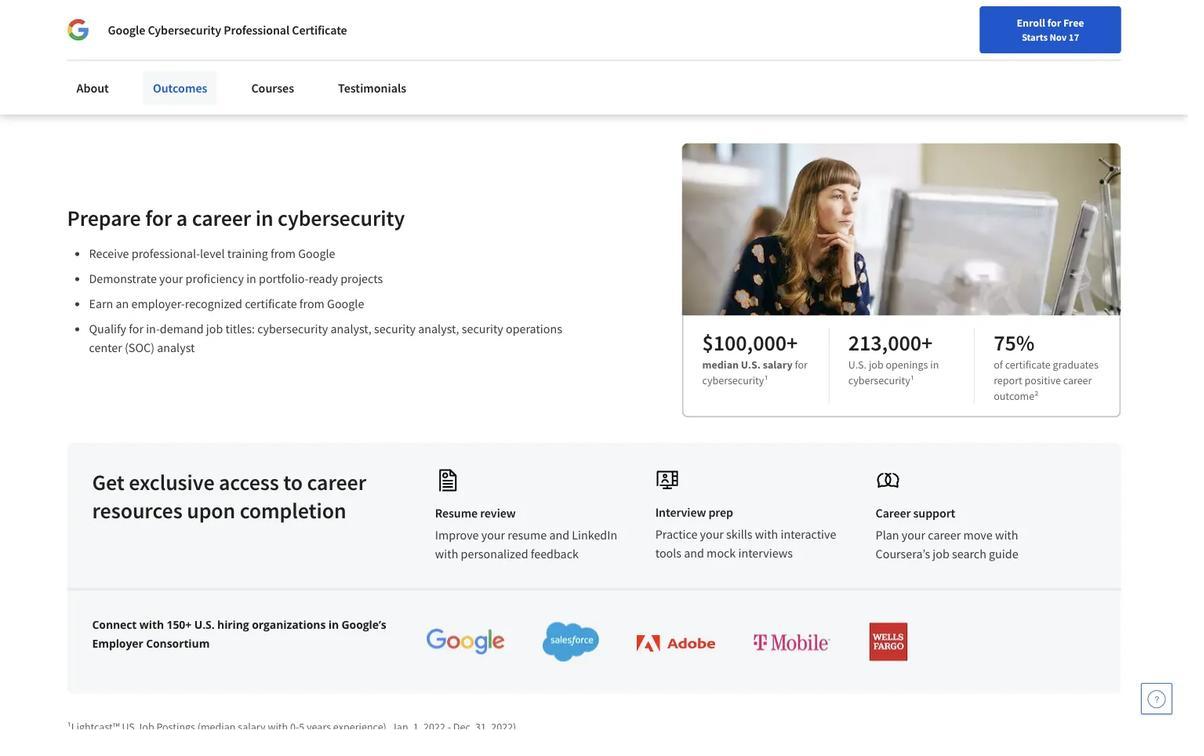Task type: vqa. For each thing, say whether or not it's contained in the screenshot.


Task type: locate. For each thing, give the bounding box(es) containing it.
¹ for $100,000
[[764, 373, 768, 387]]

google up the 'ready'
[[298, 246, 335, 262]]

1 vertical spatial in-
[[146, 321, 160, 337]]

certificate
[[245, 296, 297, 312], [1005, 358, 1051, 372]]

plan
[[876, 528, 899, 543]]

certificate up positive
[[1005, 358, 1051, 372]]

and inside interview prep practice your skills with interactive tools and mock interviews
[[684, 546, 704, 561]]

+ for $100,000
[[787, 329, 798, 356]]

213,000
[[849, 329, 922, 356]]

career down support
[[928, 528, 961, 543]]

cybersecurity
[[148, 22, 221, 38]]

75% of certificate graduates report positive career outcome
[[994, 329, 1099, 403]]

skills up mock at the right
[[727, 527, 753, 543]]

0 vertical spatial google
[[108, 22, 145, 38]]

job
[[206, 321, 223, 337], [869, 358, 884, 372], [933, 547, 950, 562]]

1 vertical spatial certificate
[[1005, 358, 1051, 372]]

companies
[[341, 0, 443, 4]]

job left search
[[933, 547, 950, 562]]

+ inside 213,000 + u.s. job openings in cybersecurity
[[922, 329, 933, 356]]

0 horizontal spatial certificate
[[245, 296, 297, 312]]

titles:
[[226, 321, 255, 337]]

¹ down openings
[[911, 373, 915, 387]]

1 horizontal spatial in-
[[146, 321, 160, 337]]

your up personalized
[[481, 528, 505, 543]]

median
[[703, 358, 739, 372]]

career right to at the left bottom
[[307, 469, 366, 496]]

u.s. for +
[[741, 358, 761, 372]]

a
[[176, 204, 188, 232]]

cybersecurity inside qualify for in-demand job titles: cybersecurity analyst, security analyst, security operations center (soc) analyst
[[257, 321, 328, 337]]

1 horizontal spatial security
[[462, 321, 503, 337]]

and
[[549, 528, 570, 543], [684, 546, 704, 561]]

+
[[787, 329, 798, 356], [922, 329, 933, 356]]

analyst
[[157, 340, 195, 356]]

level
[[200, 246, 225, 262]]

with inside connect with 150+ u.s. hiring organizations in google's employer consortium
[[140, 618, 164, 632]]

1 horizontal spatial from
[[300, 296, 325, 312]]

analyst,
[[331, 321, 372, 337], [418, 321, 459, 337]]

1 horizontal spatial ¹
[[911, 373, 915, 387]]

skills down employees
[[200, 4, 247, 32]]

0 horizontal spatial analyst,
[[331, 321, 372, 337]]

for for career
[[145, 204, 172, 232]]

0 horizontal spatial +
[[787, 329, 798, 356]]

2 ¹ from the left
[[911, 373, 915, 387]]

demand down how
[[118, 4, 195, 32]]

portfolio-
[[259, 271, 309, 287]]

0 horizontal spatial and
[[549, 528, 570, 543]]

for up nov
[[1048, 16, 1062, 30]]

in- up (soc)
[[146, 321, 160, 337]]

google cybersecurity professional certificate
[[108, 22, 347, 38]]

0 horizontal spatial career
[[776, 49, 806, 64]]

0 vertical spatial certificate
[[245, 296, 297, 312]]

1 vertical spatial job
[[869, 358, 884, 372]]

with down "improve"
[[435, 547, 458, 562]]

1 horizontal spatial u.s.
[[741, 358, 761, 372]]

resume
[[508, 528, 547, 543]]

cybersecurity down portfolio-
[[257, 321, 328, 337]]

job inside career support plan your career move with coursera's job search guide
[[933, 547, 950, 562]]

receive professional-level training from google
[[89, 246, 335, 262]]

for
[[1048, 16, 1062, 30], [244, 50, 260, 66], [145, 204, 172, 232], [129, 321, 144, 337], [795, 358, 808, 372]]

cybersecurity down openings
[[849, 373, 911, 387]]

google down projects
[[327, 296, 364, 312]]

u.s. inside $100,000 + median u.s. salary
[[741, 358, 761, 372]]

1 horizontal spatial job
[[869, 358, 884, 372]]

cybersecurity inside 213,000 + u.s. job openings in cybersecurity
[[849, 373, 911, 387]]

career up level
[[192, 204, 251, 232]]

u.s. down 213,000
[[849, 358, 867, 372]]

+ up salary
[[787, 329, 798, 356]]

for up (soc)
[[129, 321, 144, 337]]

career support plan your career move with coursera's job search guide
[[876, 506, 1019, 562]]

None search field
[[224, 41, 530, 73]]

demand
[[118, 4, 195, 32], [160, 321, 204, 337]]

career right new
[[776, 49, 806, 64]]

certificate inside 75% of certificate graduates report positive career outcome
[[1005, 358, 1051, 372]]

17
[[1069, 31, 1080, 43]]

in left google's
[[329, 618, 339, 632]]

in- inside see how employees at top companies are mastering in-demand skills
[[93, 4, 118, 32]]

with
[[755, 527, 778, 543], [995, 528, 1019, 543], [435, 547, 458, 562], [140, 618, 164, 632]]

u.s. right 150+
[[194, 618, 215, 632]]

interview prep practice your skills with interactive tools and mock interviews
[[656, 505, 837, 561]]

and right tools
[[684, 546, 704, 561]]

0 horizontal spatial security
[[374, 321, 416, 337]]

positive
[[1025, 373, 1061, 387]]

213,000 + u.s. job openings in cybersecurity
[[849, 329, 939, 387]]

google partner logo image
[[427, 629, 505, 656]]

your
[[730, 49, 751, 64], [159, 271, 183, 287], [700, 527, 724, 543], [481, 528, 505, 543], [902, 528, 926, 543]]

2 horizontal spatial job
[[933, 547, 950, 562]]

upon
[[187, 497, 235, 524]]

demand inside see how employees at top companies are mastering in-demand skills
[[118, 4, 195, 32]]

your up mock at the right
[[700, 527, 724, 543]]

review
[[480, 506, 516, 521]]

are
[[447, 0, 477, 4]]

google image
[[67, 19, 89, 41]]

0 vertical spatial career
[[776, 49, 806, 64]]

proficiency
[[186, 271, 244, 287]]

adobe partner logo image
[[637, 635, 716, 652]]

in right openings
[[931, 358, 939, 372]]

your up coursera's
[[902, 528, 926, 543]]

career up plan
[[876, 506, 911, 521]]

1 horizontal spatial +
[[922, 329, 933, 356]]

graduates
[[1053, 358, 1099, 372]]

1 vertical spatial career
[[876, 506, 911, 521]]

1 horizontal spatial analyst,
[[418, 321, 459, 337]]

u.s. down $100,000
[[741, 358, 761, 372]]

for
[[339, 8, 356, 24]]

¹ for 213,000
[[911, 373, 915, 387]]

employer-
[[131, 296, 185, 312]]

certificate down portfolio-
[[245, 296, 297, 312]]

in- inside qualify for in-demand job titles: cybersecurity analyst, security analyst, security operations center (soc) analyst
[[146, 321, 160, 337]]

your inside career support plan your career move with coursera's job search guide
[[902, 528, 926, 543]]

+ inside $100,000 + median u.s. salary
[[787, 329, 798, 356]]

+ up openings
[[922, 329, 933, 356]]

with up interviews
[[755, 527, 778, 543]]

career inside 75% of certificate graduates report positive career outcome
[[1063, 373, 1092, 387]]

career
[[776, 49, 806, 64], [876, 506, 911, 521]]

0 vertical spatial skills
[[200, 4, 247, 32]]

qualify for in-demand job titles: cybersecurity analyst, security analyst, security operations center (soc) analyst
[[89, 321, 562, 356]]

security
[[374, 321, 416, 337], [462, 321, 503, 337]]

$100,000
[[703, 329, 787, 356]]

demonstrate
[[89, 271, 157, 287]]

1 horizontal spatial and
[[684, 546, 704, 561]]

feedback
[[531, 547, 579, 562]]

security down projects
[[374, 321, 416, 337]]

1 vertical spatial demand
[[160, 321, 204, 337]]

1 ¹ from the left
[[764, 373, 768, 387]]

salesforce partner logo image
[[543, 623, 599, 662]]

u.s. inside 213,000 + u.s. job openings in cybersecurity
[[849, 358, 867, 372]]

find your new career
[[708, 49, 806, 64]]

0 vertical spatial job
[[206, 321, 223, 337]]

recognized
[[185, 296, 242, 312]]

0 horizontal spatial in-
[[93, 4, 118, 32]]

demonstrate your proficiency in portfolio-ready projects
[[89, 271, 383, 287]]

1 vertical spatial from
[[300, 296, 325, 312]]

certificate
[[292, 22, 347, 38]]

with left 150+
[[140, 618, 164, 632]]

1 horizontal spatial certificate
[[1005, 358, 1051, 372]]

¹
[[764, 373, 768, 387], [911, 373, 915, 387]]

courses link
[[242, 71, 304, 105]]

with up guide
[[995, 528, 1019, 543]]

2 horizontal spatial u.s.
[[849, 358, 867, 372]]

0 vertical spatial demand
[[118, 4, 195, 32]]

0 vertical spatial in-
[[93, 4, 118, 32]]

cybersecurity inside for cybersecurity
[[703, 373, 764, 387]]

from up portfolio-
[[271, 246, 296, 262]]

your inside interview prep practice your skills with interactive tools and mock interviews
[[700, 527, 724, 543]]

individuals
[[42, 8, 105, 24]]

find your new career link
[[700, 47, 814, 67]]

career inside career support plan your career move with coursera's job search guide
[[876, 506, 911, 521]]

completion
[[240, 497, 347, 524]]

prepare
[[67, 204, 141, 232]]

demand up analyst
[[160, 321, 204, 337]]

learn more about coursera for business link
[[93, 50, 310, 66]]

enroll for free starts nov 17
[[1017, 16, 1085, 43]]

¹ down salary
[[764, 373, 768, 387]]

for left a
[[145, 204, 172, 232]]

in- down see
[[93, 4, 118, 32]]

and inside resume review improve your resume and linkedin with personalized feedback
[[549, 528, 570, 543]]

1 analyst, from the left
[[331, 321, 372, 337]]

0 horizontal spatial job
[[206, 321, 223, 337]]

career inside get exclusive access to career resources upon completion
[[307, 469, 366, 496]]

1 horizontal spatial career
[[876, 506, 911, 521]]

in
[[255, 204, 273, 232], [246, 271, 256, 287], [931, 358, 939, 372], [329, 618, 339, 632]]

interview
[[656, 505, 706, 521]]

resume
[[435, 506, 478, 521]]

for inside enroll for free starts nov 17
[[1048, 16, 1062, 30]]

0 horizontal spatial skills
[[200, 4, 247, 32]]

job down recognized
[[206, 321, 223, 337]]

0 horizontal spatial u.s.
[[194, 618, 215, 632]]

1 + from the left
[[787, 329, 798, 356]]

from
[[271, 246, 296, 262], [300, 296, 325, 312]]

for right salary
[[795, 358, 808, 372]]

cybersecurity down median
[[703, 373, 764, 387]]

enroll
[[1017, 16, 1046, 30]]

testimonials
[[338, 80, 407, 96]]

1 vertical spatial and
[[684, 546, 704, 561]]

support
[[914, 506, 956, 521]]

0 vertical spatial from
[[271, 246, 296, 262]]

security left the operations
[[462, 321, 503, 337]]

prep
[[709, 505, 734, 521]]

your for career support
[[902, 528, 926, 543]]

skills inside interview prep practice your skills with interactive tools and mock interviews
[[727, 527, 753, 543]]

coursera enterprise logos image
[[772, 0, 1085, 55]]

2 vertical spatial google
[[327, 296, 364, 312]]

and up feedback
[[549, 528, 570, 543]]

1 security from the left
[[374, 321, 416, 337]]

0 vertical spatial and
[[549, 528, 570, 543]]

from down the 'ready'
[[300, 296, 325, 312]]

75%
[[994, 329, 1035, 356]]

google up "more"
[[108, 22, 145, 38]]

u.s. inside connect with 150+ u.s. hiring organizations in google's employer consortium
[[194, 618, 215, 632]]

demand inside qualify for in-demand job titles: cybersecurity analyst, security analyst, security operations center (soc) analyst
[[160, 321, 204, 337]]

job down 213,000
[[869, 358, 884, 372]]

professional
[[224, 22, 290, 38]]

for inside for cybersecurity
[[795, 358, 808, 372]]

0 horizontal spatial ¹
[[764, 373, 768, 387]]

your inside resume review improve your resume and linkedin with personalized feedback
[[481, 528, 505, 543]]

learn
[[93, 50, 124, 66]]

1 vertical spatial skills
[[727, 527, 753, 543]]

google's
[[342, 618, 387, 632]]

1 horizontal spatial skills
[[727, 527, 753, 543]]

about
[[158, 50, 190, 66]]

for inside qualify for in-demand job titles: cybersecurity analyst, security analyst, security operations center (soc) analyst
[[129, 321, 144, 337]]

career down graduates
[[1063, 373, 1092, 387]]

earn
[[89, 296, 113, 312]]

outcome
[[994, 389, 1035, 403]]

2 + from the left
[[922, 329, 933, 356]]

2 vertical spatial job
[[933, 547, 950, 562]]

tools
[[656, 546, 682, 561]]



Task type: describe. For each thing, give the bounding box(es) containing it.
how
[[131, 0, 172, 4]]

courses
[[251, 80, 294, 96]]

improve
[[435, 528, 479, 543]]

move
[[964, 528, 993, 543]]

for cybersecurity
[[703, 358, 808, 387]]

english
[[888, 49, 926, 65]]

for link
[[332, 0, 435, 31]]

free
[[1064, 16, 1085, 30]]

mastering
[[482, 0, 576, 4]]

in up the training
[[255, 204, 273, 232]]

connect with 150+ u.s. hiring organizations in google's employer consortium
[[92, 618, 387, 651]]

consortium
[[146, 636, 210, 651]]

business
[[262, 50, 310, 66]]

job inside 213,000 + u.s. job openings in cybersecurity
[[869, 358, 884, 372]]

nov
[[1050, 31, 1067, 43]]

coursera's
[[876, 547, 931, 562]]

get
[[92, 469, 125, 496]]

²
[[1035, 389, 1039, 403]]

learn more about coursera for business
[[93, 50, 310, 66]]

with inside career support plan your career move with coursera's job search guide
[[995, 528, 1019, 543]]

with inside resume review improve your resume and linkedin with personalized feedback
[[435, 547, 458, 562]]

top
[[305, 0, 337, 4]]

+ for 213,000
[[922, 329, 933, 356]]

search
[[952, 547, 987, 562]]

testimonials link
[[329, 71, 416, 105]]

help center image
[[1148, 690, 1167, 708]]

english button
[[859, 31, 954, 82]]

your down professional-
[[159, 271, 183, 287]]

prepare for a career in cybersecurity
[[67, 204, 405, 232]]

for down professional
[[244, 50, 260, 66]]

employees
[[176, 0, 278, 4]]

cybersecurity up the 'ready'
[[278, 204, 405, 232]]

ready
[[309, 271, 338, 287]]

operations
[[506, 321, 562, 337]]

your for interview prep
[[700, 527, 724, 543]]

exclusive
[[129, 469, 215, 496]]

job inside qualify for in-demand job titles: cybersecurity analyst, security analyst, security operations center (soc) analyst
[[206, 321, 223, 337]]

at
[[282, 0, 301, 4]]

your for resume review
[[481, 528, 505, 543]]

show notifications image
[[977, 51, 996, 70]]

see
[[93, 0, 127, 4]]

individuals link
[[19, 0, 111, 31]]

starts
[[1022, 31, 1048, 43]]

get exclusive access to career resources upon completion
[[92, 469, 366, 524]]

connect
[[92, 618, 137, 632]]

for for demand
[[129, 321, 144, 337]]

guide
[[989, 547, 1019, 562]]

professional-
[[132, 246, 200, 262]]

in inside connect with 150+ u.s. hiring organizations in google's employer consortium
[[329, 618, 339, 632]]

shopping cart: 1 item image
[[822, 43, 851, 68]]

of
[[994, 358, 1003, 372]]

2 analyst, from the left
[[418, 321, 459, 337]]

to
[[283, 469, 303, 496]]

resources
[[92, 497, 183, 524]]

report
[[994, 373, 1023, 387]]

about
[[76, 80, 109, 96]]

banner navigation
[[13, 0, 441, 31]]

in inside 213,000 + u.s. job openings in cybersecurity
[[931, 358, 939, 372]]

0 horizontal spatial from
[[271, 246, 296, 262]]

interactive
[[781, 527, 837, 543]]

an
[[116, 296, 129, 312]]

outcomes
[[153, 80, 207, 96]]

about link
[[67, 71, 118, 105]]

for for starts
[[1048, 16, 1062, 30]]

personalized
[[461, 547, 528, 562]]

practice
[[656, 527, 698, 543]]

projects
[[341, 271, 383, 287]]

organizations
[[252, 618, 326, 632]]

access
[[219, 469, 279, 496]]

with inside interview prep practice your skills with interactive tools and mock interviews
[[755, 527, 778, 543]]

salary
[[763, 358, 793, 372]]

linkedin
[[572, 528, 618, 543]]

earn an employer-recognized certificate from google
[[89, 296, 364, 312]]

new
[[753, 49, 774, 64]]

receive
[[89, 246, 129, 262]]

career inside the find your new career link
[[776, 49, 806, 64]]

resume review improve your resume and linkedin with personalized feedback
[[435, 506, 618, 562]]

coursera image
[[19, 44, 118, 69]]

2 security from the left
[[462, 321, 503, 337]]

1 vertical spatial google
[[298, 246, 335, 262]]

hiring
[[217, 618, 249, 632]]

outcomes link
[[143, 71, 217, 105]]

find
[[708, 49, 728, 64]]

training
[[227, 246, 268, 262]]

more
[[126, 50, 155, 66]]

see how employees at top companies are mastering in-demand skills
[[93, 0, 576, 32]]

skills inside see how employees at top companies are mastering in-demand skills
[[200, 4, 247, 32]]

career inside career support plan your career move with coursera's job search guide
[[928, 528, 961, 543]]

in down the training
[[246, 271, 256, 287]]

openings
[[886, 358, 928, 372]]

interviews
[[739, 546, 793, 561]]

employer
[[92, 636, 143, 651]]

center
[[89, 340, 122, 356]]

qualify
[[89, 321, 126, 337]]

your right find
[[730, 49, 751, 64]]

u.s. for with
[[194, 618, 215, 632]]



